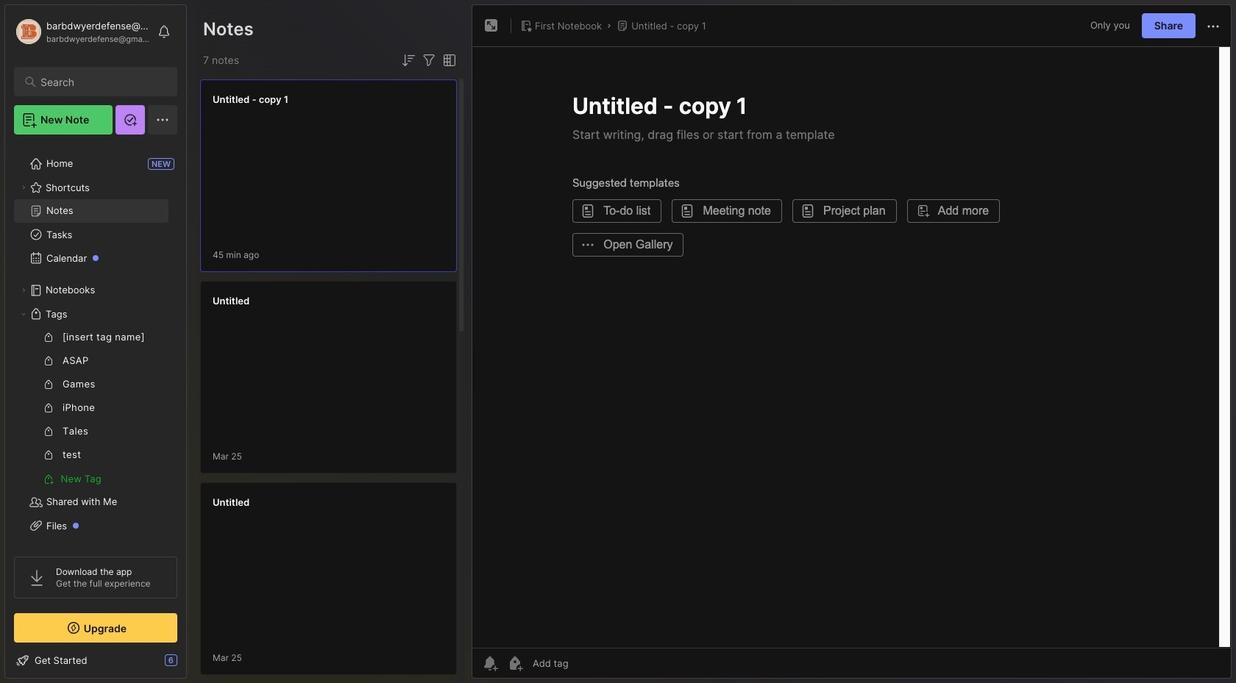 Task type: locate. For each thing, give the bounding box(es) containing it.
Add filters field
[[420, 52, 438, 69]]

add tag image
[[506, 655, 524, 673]]

click to collapse image
[[186, 657, 197, 674]]

None search field
[[40, 73, 164, 91]]

Add tag field
[[531, 657, 643, 671]]

none search field inside main "element"
[[40, 73, 164, 91]]

expand tags image
[[19, 310, 28, 319]]

tree
[[5, 144, 186, 570]]

Help and Learning task checklist field
[[5, 649, 186, 673]]

expand notebooks image
[[19, 286, 28, 295]]

Note Editor text field
[[473, 46, 1231, 648]]

View options field
[[438, 52, 459, 69]]

group
[[14, 326, 169, 491]]

note window element
[[472, 4, 1232, 683]]

main element
[[0, 0, 191, 684]]

expand note image
[[483, 17, 501, 35]]



Task type: vqa. For each thing, say whether or not it's contained in the screenshot.
top 5
no



Task type: describe. For each thing, give the bounding box(es) containing it.
Sort options field
[[400, 52, 417, 69]]

more actions image
[[1205, 18, 1223, 35]]

Account field
[[14, 17, 150, 46]]

Search text field
[[40, 75, 164, 89]]

add filters image
[[420, 52, 438, 69]]

group inside main "element"
[[14, 326, 169, 491]]

tree inside main "element"
[[5, 144, 186, 570]]

More actions field
[[1205, 16, 1223, 35]]

add a reminder image
[[481, 655, 499, 673]]



